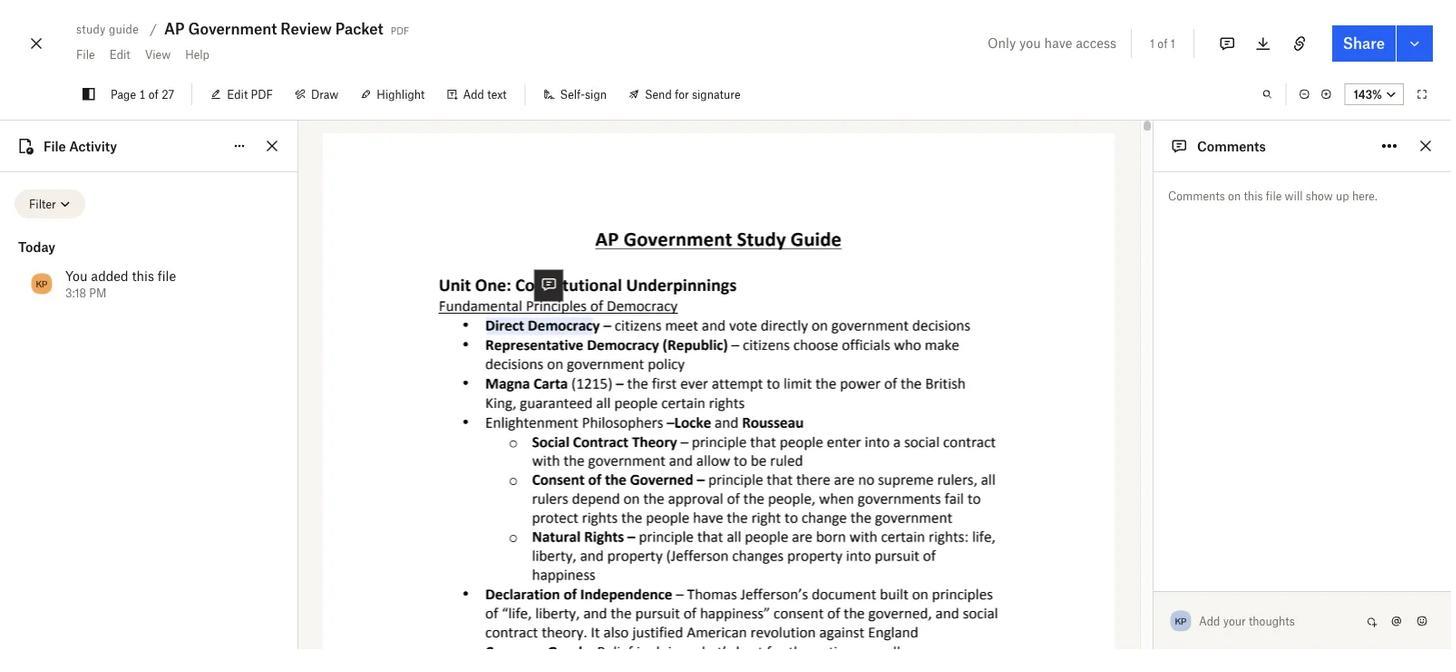 Task type: describe. For each thing, give the bounding box(es) containing it.
page 1 of 27
[[111, 88, 174, 101]]

2 horizontal spatial 1
[[1171, 37, 1175, 50]]

today
[[18, 239, 55, 254]]

/
[[150, 21, 157, 37]]

share button
[[1332, 25, 1396, 62]]

edit pdf
[[227, 88, 273, 101]]

add your thoughts
[[1199, 614, 1295, 628]]

27
[[162, 88, 174, 101]]

self-sign button
[[533, 80, 618, 109]]

only you have access
[[988, 35, 1116, 50]]

0 horizontal spatial of
[[149, 88, 159, 101]]

study guide
[[76, 22, 139, 36]]

file for file activity
[[44, 138, 66, 154]]

share
[[1343, 34, 1385, 52]]

file activity
[[44, 138, 117, 154]]

pdf
[[391, 21, 409, 37]]

add for add your thoughts
[[1199, 614, 1220, 628]]

comments on this file will show up here.
[[1168, 189, 1377, 203]]

text
[[487, 88, 507, 101]]

1 horizontal spatial of
[[1158, 37, 1168, 50]]

add text
[[463, 88, 507, 101]]

show
[[1306, 189, 1333, 203]]

government
[[188, 20, 277, 38]]

access
[[1076, 35, 1116, 50]]

0 horizontal spatial 1
[[139, 88, 146, 101]]

you
[[1019, 35, 1041, 50]]

143%
[[1354, 88, 1382, 101]]

study
[[76, 22, 106, 36]]

add text button
[[436, 80, 518, 109]]

study guide button
[[69, 18, 146, 40]]

ap
[[164, 20, 185, 38]]

file for on
[[1266, 189, 1282, 203]]

sign
[[585, 88, 607, 101]]

your
[[1223, 614, 1246, 628]]

will
[[1285, 189, 1303, 203]]

comment on text image
[[538, 273, 560, 295]]

edit button
[[102, 40, 138, 69]]

edit for edit
[[109, 48, 130, 61]]

kp for you added this file
[[36, 278, 48, 289]]

page
[[111, 88, 136, 101]]

add for add text
[[463, 88, 484, 101]]

list containing today
[[15, 219, 283, 318]]

pdf
[[251, 88, 273, 101]]

added
[[91, 268, 128, 283]]

this for on
[[1244, 189, 1263, 203]]

Add your thoughts text field
[[1199, 607, 1360, 636]]

on
[[1228, 189, 1241, 203]]

close left sidebar image
[[261, 135, 283, 157]]

you
[[65, 268, 88, 283]]



Task type: locate. For each thing, give the bounding box(es) containing it.
close image
[[25, 29, 47, 58]]

0 horizontal spatial kp
[[36, 278, 48, 289]]

send for signature
[[645, 88, 741, 101]]

1 horizontal spatial this
[[1244, 189, 1263, 203]]

add left your at the right
[[1199, 614, 1220, 628]]

have
[[1044, 35, 1072, 50]]

you added this file 3:18 pm
[[65, 268, 176, 300]]

highlight button
[[349, 80, 436, 109]]

file left will at the right top
[[1266, 189, 1282, 203]]

view
[[145, 48, 171, 61]]

1 horizontal spatial add
[[1199, 614, 1220, 628]]

of
[[1158, 37, 1168, 50], [149, 88, 159, 101]]

of right access
[[1158, 37, 1168, 50]]

edit pdf button
[[200, 80, 284, 109]]

edit left pdf
[[227, 88, 248, 101]]

file button
[[69, 40, 102, 69]]

/ ap government review packet pdf
[[150, 20, 409, 38]]

0 vertical spatial comments
[[1197, 138, 1266, 154]]

this right on at the right
[[1244, 189, 1263, 203]]

comments up on at the right
[[1197, 138, 1266, 154]]

file
[[1266, 189, 1282, 203], [158, 268, 176, 283]]

pm
[[89, 286, 106, 300]]

highlight
[[377, 88, 425, 101]]

review
[[281, 20, 332, 38]]

1 vertical spatial kp
[[1175, 615, 1187, 627]]

0 vertical spatial file
[[1266, 189, 1282, 203]]

1 of 1
[[1150, 37, 1175, 50]]

here.
[[1352, 189, 1377, 203]]

file
[[76, 48, 95, 61], [44, 138, 66, 154]]

edit
[[109, 48, 130, 61], [227, 88, 248, 101]]

0 vertical spatial edit
[[109, 48, 130, 61]]

1 vertical spatial comments
[[1168, 189, 1225, 203]]

edit for edit pdf
[[227, 88, 248, 101]]

only
[[988, 35, 1016, 50]]

view button
[[138, 40, 178, 69]]

1 horizontal spatial 1
[[1150, 37, 1155, 50]]

1 vertical spatial of
[[149, 88, 159, 101]]

0 horizontal spatial add
[[463, 88, 484, 101]]

thoughts
[[1249, 614, 1295, 628]]

help
[[185, 48, 209, 61]]

1
[[1150, 37, 1155, 50], [1171, 37, 1175, 50], [139, 88, 146, 101]]

signature
[[692, 88, 741, 101]]

0 vertical spatial of
[[1158, 37, 1168, 50]]

kp left your at the right
[[1175, 615, 1187, 627]]

0 horizontal spatial this
[[132, 268, 154, 283]]

filter
[[29, 197, 56, 211]]

draw
[[311, 88, 339, 101]]

file right added
[[158, 268, 176, 283]]

1 horizontal spatial file
[[1266, 189, 1282, 203]]

file inside dropdown button
[[76, 48, 95, 61]]

send for signature button
[[618, 80, 751, 109]]

this right added
[[132, 268, 154, 283]]

0 vertical spatial kp
[[36, 278, 48, 289]]

file inside you added this file 3:18 pm
[[158, 268, 176, 283]]

this for added
[[132, 268, 154, 283]]

this
[[1244, 189, 1263, 203], [132, 268, 154, 283]]

0 horizontal spatial file
[[44, 138, 66, 154]]

close right sidebar image
[[1415, 135, 1437, 157]]

0 vertical spatial this
[[1244, 189, 1263, 203]]

activity
[[69, 138, 117, 154]]

send
[[645, 88, 672, 101]]

143% button
[[1345, 83, 1404, 105]]

1 horizontal spatial kp
[[1175, 615, 1187, 627]]

file for file
[[76, 48, 95, 61]]

help button
[[178, 40, 217, 69]]

file left activity
[[44, 138, 66, 154]]

edit inside button
[[227, 88, 248, 101]]

this inside you added this file 3:18 pm
[[132, 268, 154, 283]]

0 horizontal spatial edit
[[109, 48, 130, 61]]

filter button
[[15, 190, 85, 219]]

self-sign
[[560, 88, 607, 101]]

1 horizontal spatial file
[[76, 48, 95, 61]]

packet
[[335, 20, 383, 38]]

add left text
[[463, 88, 484, 101]]

of left 27
[[149, 88, 159, 101]]

kp for add your thoughts
[[1175, 615, 1187, 627]]

kp left 3:18
[[36, 278, 48, 289]]

1 vertical spatial file
[[44, 138, 66, 154]]

1 horizontal spatial edit
[[227, 88, 248, 101]]

kp
[[36, 278, 48, 289], [1175, 615, 1187, 627]]

3:18
[[65, 286, 86, 300]]

add inside add text button
[[463, 88, 484, 101]]

comments
[[1197, 138, 1266, 154], [1168, 189, 1225, 203]]

guide
[[109, 22, 139, 36]]

for
[[675, 88, 689, 101]]

up
[[1336, 189, 1349, 203]]

file for added
[[158, 268, 176, 283]]

kp inside list
[[36, 278, 48, 289]]

0 vertical spatial file
[[76, 48, 95, 61]]

self-
[[560, 88, 585, 101]]

list
[[15, 219, 283, 318]]

1 vertical spatial edit
[[227, 88, 248, 101]]

edit inside dropdown button
[[109, 48, 130, 61]]

0 vertical spatial add
[[463, 88, 484, 101]]

comments for comments on this file will show up here.
[[1168, 189, 1225, 203]]

add
[[463, 88, 484, 101], [1199, 614, 1220, 628]]

draw button
[[284, 80, 349, 109]]

comments for comments
[[1197, 138, 1266, 154]]

0 horizontal spatial file
[[158, 268, 176, 283]]

file down study
[[76, 48, 95, 61]]

add your thoughts image
[[1199, 611, 1346, 631]]

edit down guide
[[109, 48, 130, 61]]

comments left on at the right
[[1168, 189, 1225, 203]]

1 vertical spatial this
[[132, 268, 154, 283]]

ap government review packet.pdf image
[[322, 133, 1115, 650]]

1 vertical spatial add
[[1199, 614, 1220, 628]]

1 vertical spatial file
[[158, 268, 176, 283]]



Task type: vqa. For each thing, say whether or not it's contained in the screenshot.
View All to the bottom
no



